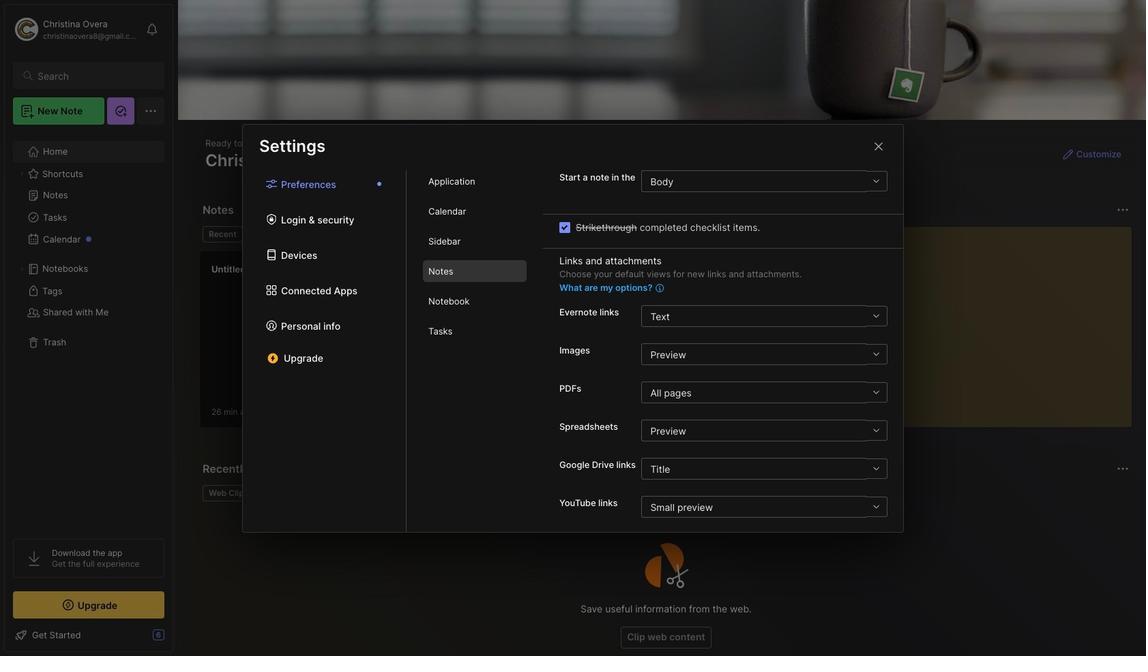 Task type: locate. For each thing, give the bounding box(es) containing it.
Start writing… text field
[[844, 227, 1131, 417]]

Choose default view option for PDFs field
[[642, 382, 887, 404]]

Search text field
[[38, 70, 152, 83]]

row group
[[200, 251, 691, 437]]

None search field
[[38, 68, 152, 84]]

Choose default view option for Images field
[[642, 344, 887, 366]]

Choose default view option for Google Drive links field
[[642, 458, 887, 480]]

tab list
[[243, 171, 407, 532], [407, 171, 543, 532], [203, 226, 811, 243]]

tab
[[423, 171, 527, 192], [423, 201, 527, 222], [203, 226, 243, 243], [248, 226, 303, 243], [423, 231, 527, 252], [423, 261, 527, 282], [423, 291, 527, 312], [423, 321, 527, 342], [203, 486, 255, 502]]

tree
[[5, 133, 173, 527]]



Task type: describe. For each thing, give the bounding box(es) containing it.
close image
[[870, 138, 887, 155]]

main element
[[0, 0, 177, 657]]

tree inside main element
[[5, 133, 173, 527]]

Choose default view option for Evernote links field
[[642, 306, 887, 327]]

Choose default view option for Spreadsheets field
[[642, 420, 887, 442]]

Start a new note in the body or title. field
[[642, 171, 888, 192]]

Select31 checkbox
[[559, 222, 570, 233]]

expand notebooks image
[[18, 265, 26, 274]]

none search field inside main element
[[38, 68, 152, 84]]

Choose default view option for YouTube links field
[[642, 497, 887, 518]]



Task type: vqa. For each thing, say whether or not it's contained in the screenshot.
Choose default view option for Evernote links Field
yes



